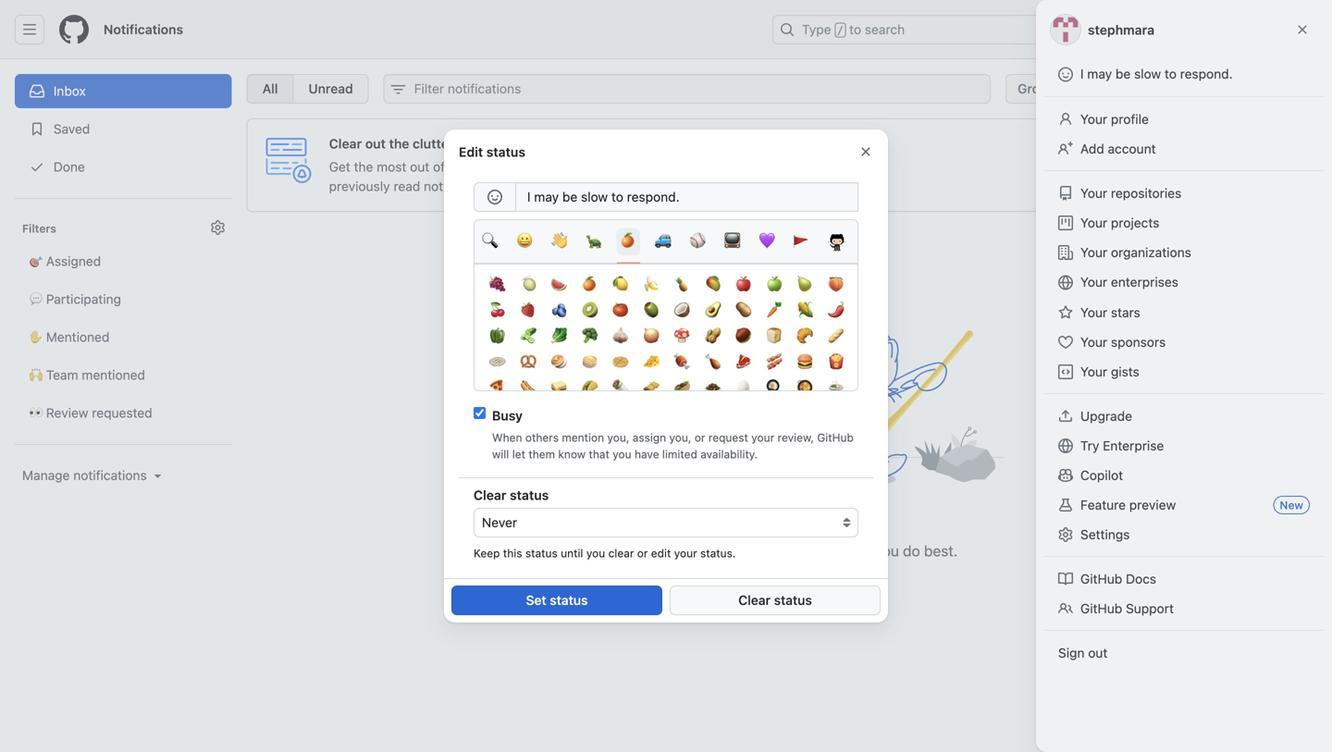 Task type: describe. For each thing, give the bounding box(es) containing it.
🍖 button
[[667, 349, 696, 375]]

availability.
[[701, 448, 758, 461]]

sponsors
[[1111, 334, 1166, 350]]

code alert image
[[262, 134, 314, 186]]

🥪
[[551, 377, 567, 399]]

What's your current status? text field
[[515, 182, 859, 212]]

search
[[865, 22, 905, 37]]

0 vertical spatial the
[[389, 136, 409, 151]]

✋
[[30, 329, 43, 345]]

0 vertical spatial 🍊
[[620, 230, 637, 252]]

🍕 button
[[482, 375, 512, 401]]

clear out the clutter. get the most out of your new inbox by quickly and easily marking all of your previously read notifications as done.
[[329, 136, 779, 194]]

🥨
[[520, 352, 536, 373]]

your projects link
[[1051, 208, 1317, 238]]

🥓 button
[[759, 349, 789, 375]]

notifications
[[104, 22, 183, 37]]

🎯
[[30, 253, 43, 269]]

all button
[[247, 74, 293, 104]]

1 horizontal spatial out
[[410, 159, 430, 174]]

your for your gists
[[1081, 364, 1108, 379]]

🌮
[[582, 377, 598, 399]]

💜 button
[[755, 228, 779, 255]]

account
[[1108, 141, 1156, 156]]

until
[[561, 547, 583, 560]]

🥦 button
[[574, 324, 604, 349]]

smiley image
[[488, 189, 502, 204]]

most
[[377, 159, 407, 174]]

🧆 button
[[697, 375, 727, 401]]

🍅
[[613, 300, 629, 321]]

🍲 button
[[821, 375, 850, 401]]

status right "this"
[[525, 547, 558, 560]]

best.
[[924, 542, 958, 560]]

quickly
[[560, 159, 602, 174]]

🍎 button
[[728, 272, 758, 298]]

1 vertical spatial or
[[637, 547, 648, 560]]

:octocat: image
[[828, 233, 847, 252]]

🌭
[[520, 377, 536, 399]]

stars
[[1111, 305, 1141, 320]]

🥚 button
[[728, 375, 758, 401]]

🫑 button
[[482, 324, 512, 349]]

participating
[[46, 291, 121, 307]]

busy when others mention you, assign you, or request your review,           github will let them know that you have limited availability.
[[492, 408, 854, 461]]

organizations
[[1111, 245, 1192, 260]]

your profile link
[[1051, 105, 1317, 134]]

customize filters image
[[211, 220, 225, 235]]

🙌 team mentioned link
[[15, 358, 232, 392]]

🥬 button
[[544, 324, 573, 349]]

🍞
[[766, 326, 783, 347]]

triangle down image inside manage notifications popup button
[[151, 468, 165, 483]]

review,
[[778, 431, 814, 444]]

🍄 button
[[667, 324, 696, 349]]

🫔
[[643, 377, 659, 399]]

slow
[[1134, 66, 1161, 81]]

🌮 button
[[574, 375, 604, 401]]

this
[[503, 547, 522, 560]]

Busy checkbox
[[474, 407, 486, 419]]

group
[[1018, 81, 1055, 96]]

clear status inside button
[[738, 593, 812, 608]]

🥙 button
[[667, 375, 696, 401]]

🍈 button
[[513, 272, 542, 298]]

command palette image
[[1074, 22, 1089, 37]]

1 of from the left
[[433, 159, 445, 174]]

notifications inside popup button
[[73, 468, 147, 483]]

🍑
[[828, 274, 844, 295]]

1 vertical spatial 🍊
[[582, 274, 598, 295]]

try
[[1081, 438, 1099, 453]]

2 do from the left
[[903, 542, 920, 560]]

💬 participating link
[[15, 282, 232, 316]]

🍏
[[766, 274, 783, 295]]

🥪 button
[[544, 375, 573, 401]]

dismiss button
[[1114, 131, 1194, 161]]

your for your stars
[[1081, 305, 1108, 320]]

status down the let
[[510, 487, 549, 503]]

🧅
[[643, 326, 659, 347]]

0 vertical spatial to
[[849, 22, 861, 37]]

all for all
[[262, 81, 278, 96]]

others
[[525, 431, 559, 444]]

🐢 button
[[582, 228, 606, 255]]

github inside busy when others mention you, assign you, or request your review,           github will let them know that you have limited availability.
[[817, 431, 854, 444]]

your stars link
[[1051, 298, 1317, 328]]

try enterprise
[[1081, 438, 1164, 453]]

🔍
[[482, 230, 498, 252]]

✋ mentioned link
[[15, 320, 232, 354]]

group by: date
[[1018, 81, 1110, 96]]

🚙 button
[[651, 228, 675, 255]]

😀 button
[[513, 228, 537, 255]]

your for your repositories
[[1081, 185, 1108, 201]]

by
[[542, 159, 557, 174]]

notifications inside "clear out the clutter. get the most out of your new inbox by quickly and easily marking all of your previously read notifications as done."
[[424, 179, 497, 194]]

you inside all caught up! take a break, write some code, do what you do best.
[[875, 542, 899, 560]]

🐢
[[586, 230, 602, 252]]

to inside button
[[1165, 66, 1177, 81]]

🍖
[[674, 352, 690, 373]]

🔍 button
[[478, 228, 502, 255]]

🌽
[[797, 300, 813, 321]]

edit
[[459, 144, 483, 159]]

break,
[[653, 542, 695, 560]]

out for clear
[[365, 136, 386, 151]]

your repositories link
[[1051, 179, 1317, 208]]

your right all
[[753, 159, 779, 174]]

🍟
[[828, 352, 844, 373]]

💬 participating
[[30, 291, 121, 307]]

2 you, from the left
[[669, 431, 692, 444]]

inbox zero image
[[560, 286, 1004, 496]]

🍳
[[766, 377, 783, 399]]

1 you, from the left
[[607, 431, 629, 444]]

or inside busy when others mention you, assign you, or request your review,           github will let them know that you have limited availability.
[[695, 431, 705, 444]]

👀 review requested link
[[15, 396, 232, 430]]

read
[[394, 179, 420, 194]]

done.
[[518, 179, 552, 194]]

inbox image
[[30, 84, 44, 99]]

feature preview
[[1081, 497, 1176, 513]]



Task type: locate. For each thing, give the bounding box(es) containing it.
your for your enterprises
[[1081, 274, 1108, 290]]

0 horizontal spatial the
[[354, 159, 373, 174]]

github for github support
[[1081, 601, 1122, 616]]

0 horizontal spatial 🍊 button
[[574, 272, 604, 298]]

🍓
[[520, 300, 536, 321]]

clear inside "clear out the clutter. get the most out of your new inbox by quickly and easily marking all of your previously read notifications as done."
[[329, 136, 362, 151]]

🌶️ button
[[821, 298, 850, 324]]

1 vertical spatial triangle down image
[[151, 468, 165, 483]]

🍓 button
[[513, 298, 542, 324]]

previously
[[329, 179, 390, 194]]

🎯 assigned link
[[15, 244, 232, 278]]

🍔 button
[[790, 349, 819, 375]]

1 horizontal spatial of
[[738, 159, 750, 174]]

of down the clutter.
[[433, 159, 445, 174]]

1 your from the top
[[1081, 111, 1108, 127]]

manage notifications
[[22, 468, 147, 483]]

2 vertical spatial github
[[1081, 601, 1122, 616]]

i may be slow to respond. button
[[1051, 59, 1317, 90]]

all up 'some'
[[724, 511, 745, 533]]

🍟 button
[[821, 349, 850, 375]]

1 do from the left
[[817, 542, 835, 560]]

your left new
[[449, 159, 475, 174]]

1 horizontal spatial triangle down image
[[1113, 81, 1128, 96]]

0 horizontal spatial of
[[433, 159, 445, 174]]

0 horizontal spatial 🍊
[[582, 274, 598, 295]]

inbox
[[53, 83, 86, 99]]

the up most
[[389, 136, 409, 151]]

settings
[[1081, 527, 1130, 542]]

🥔 button
[[728, 298, 758, 324]]

✋ mentioned
[[30, 329, 110, 345]]

1 vertical spatial all
[[724, 511, 745, 533]]

notifications down new
[[424, 179, 497, 194]]

your inside your profile link
[[1081, 111, 1108, 127]]

your up add on the top
[[1081, 111, 1108, 127]]

0 horizontal spatial triangle down image
[[151, 468, 165, 483]]

1 horizontal spatial you,
[[669, 431, 692, 444]]

code,
[[776, 542, 814, 560]]

2 your from the top
[[1081, 185, 1108, 201]]

mentioned
[[82, 367, 145, 383]]

8 your from the top
[[1081, 364, 1108, 379]]

0 vertical spatial or
[[695, 431, 705, 444]]

done
[[50, 159, 85, 174]]

may
[[1087, 66, 1112, 81]]

2 horizontal spatial clear
[[738, 593, 771, 608]]

your inside your sponsors link
[[1081, 334, 1108, 350]]

Filter notifications text field
[[384, 74, 991, 104]]

type / to search
[[802, 22, 905, 37]]

request
[[709, 431, 748, 444]]

upgrade link
[[1051, 402, 1317, 431]]

github for github docs
[[1081, 571, 1122, 587]]

copilot
[[1081, 468, 1123, 483]]

1 horizontal spatial do
[[903, 542, 920, 560]]

edit status dialog
[[444, 129, 888, 623]]

6 your from the top
[[1081, 305, 1108, 320]]

3 your from the top
[[1081, 215, 1108, 230]]

0 vertical spatial github
[[817, 431, 854, 444]]

1 horizontal spatial clear
[[474, 487, 507, 503]]

your left review, at the bottom
[[751, 431, 775, 444]]

🍊 button up the 🥝
[[574, 272, 604, 298]]

0 horizontal spatial all
[[262, 81, 278, 96]]

0 horizontal spatial out
[[365, 136, 386, 151]]

you, up "that"
[[607, 431, 629, 444]]

inbox link
[[15, 74, 232, 108]]

triangle down image
[[1146, 21, 1161, 36]]

your up your stars
[[1081, 274, 1108, 290]]

out up most
[[365, 136, 386, 151]]

🧇 button
[[605, 349, 635, 375]]

your down your projects
[[1081, 245, 1108, 260]]

0 horizontal spatial clear
[[329, 136, 362, 151]]

1 vertical spatial out
[[410, 159, 430, 174]]

check image
[[30, 160, 44, 174]]

0 horizontal spatial do
[[817, 542, 835, 560]]

1 vertical spatial notifications
[[73, 468, 147, 483]]

clear inside button
[[738, 593, 771, 608]]

your right edit
[[674, 547, 697, 560]]

triangle down image right the date
[[1113, 81, 1128, 96]]

your for your sponsors
[[1081, 334, 1108, 350]]

1 horizontal spatial you
[[613, 448, 632, 461]]

1 horizontal spatial all
[[724, 511, 745, 533]]

🍕
[[489, 377, 506, 399]]

0 vertical spatial out
[[365, 136, 386, 151]]

type
[[802, 22, 831, 37]]

2 vertical spatial out
[[1088, 645, 1108, 661]]

🥒
[[520, 326, 536, 347]]

0 vertical spatial all
[[262, 81, 278, 96]]

github support
[[1081, 601, 1174, 616]]

out right sign
[[1088, 645, 1108, 661]]

or up the 'limited'
[[695, 431, 705, 444]]

unread
[[309, 81, 353, 96]]

🍒 button
[[482, 298, 512, 324]]

set status
[[526, 593, 588, 608]]

sign out
[[1058, 645, 1108, 661]]

dialog
[[0, 0, 1332, 752]]

dialog containing 🍊
[[0, 0, 1332, 752]]

support
[[1126, 601, 1174, 616]]

your enterprises
[[1081, 274, 1179, 290]]

saved
[[50, 121, 90, 136]]

7 your from the top
[[1081, 334, 1108, 350]]

📺
[[724, 230, 740, 252]]

notifications down requested
[[73, 468, 147, 483]]

🥝
[[582, 300, 598, 321]]

🎯 assigned
[[30, 253, 101, 269]]

🥖
[[828, 326, 844, 347]]

do
[[817, 542, 835, 560], [903, 542, 920, 560]]

🧄
[[613, 326, 629, 347]]

bookmark image
[[30, 122, 44, 136]]

your for your organizations
[[1081, 245, 1108, 260]]

0 horizontal spatial notifications
[[73, 468, 147, 483]]

all caught up! take a break, write some code, do what you do best.
[[606, 511, 958, 560]]

you, up the 'limited'
[[669, 431, 692, 444]]

🫔 button
[[636, 375, 666, 401]]

do left best.
[[903, 542, 920, 560]]

🍇 button
[[482, 272, 512, 298]]

all left unread
[[262, 81, 278, 96]]

status up as
[[486, 144, 525, 159]]

your inside your enterprises link
[[1081, 274, 1108, 290]]

1 horizontal spatial notifications
[[424, 179, 497, 194]]

🥩
[[736, 352, 752, 373]]

triangle down image
[[1113, 81, 1128, 96], [151, 468, 165, 483]]

0 horizontal spatial you,
[[607, 431, 629, 444]]

1 vertical spatial clear status
[[738, 593, 812, 608]]

4 your from the top
[[1081, 245, 1108, 260]]

your
[[1081, 111, 1108, 127], [1081, 185, 1108, 201], [1081, 215, 1108, 230], [1081, 245, 1108, 260], [1081, 274, 1108, 290], [1081, 305, 1108, 320], [1081, 334, 1108, 350], [1081, 364, 1108, 379]]

🍊 button right 🐢 button
[[617, 228, 640, 255]]

2 horizontal spatial you
[[875, 542, 899, 560]]

enterprise
[[1103, 438, 1164, 453]]

🫒
[[643, 300, 659, 321]]

🍉 button
[[544, 272, 573, 298]]

out up read
[[410, 159, 430, 174]]

2 of from the left
[[738, 159, 750, 174]]

🍊 right 🐢
[[620, 230, 637, 252]]

filter image
[[391, 82, 406, 97]]

🙌
[[30, 367, 43, 383]]

5 your from the top
[[1081, 274, 1108, 290]]

clear status
[[474, 487, 549, 503], [738, 593, 812, 608]]

💜
[[759, 230, 775, 252]]

1 horizontal spatial 🍊
[[620, 230, 637, 252]]

your up 'your gists' on the right of page
[[1081, 334, 1108, 350]]

github up github support
[[1081, 571, 1122, 587]]

0 horizontal spatial you
[[586, 547, 605, 560]]

1 vertical spatial github
[[1081, 571, 1122, 587]]

upgrade
[[1081, 408, 1132, 424]]

your up your projects
[[1081, 185, 1108, 201]]

status down code,
[[774, 593, 812, 608]]

clear status down code,
[[738, 593, 812, 608]]

🌶️ 🫑
[[489, 300, 844, 347]]

you inside busy when others mention you, assign you, or request your review,           github will let them know that you have limited availability.
[[613, 448, 632, 461]]

🍐
[[797, 274, 813, 295]]

plus image
[[1128, 22, 1143, 37]]

0 vertical spatial 🍊 button
[[617, 228, 640, 255]]

notifications
[[424, 179, 497, 194], [73, 468, 147, 483]]

your left 'stars'
[[1081, 305, 1108, 320]]

🍊 button
[[617, 228, 640, 255], [574, 272, 604, 298]]

triangle down image down 👀 review requested "link"
[[151, 468, 165, 483]]

your for your profile
[[1081, 111, 1108, 127]]

your sponsors
[[1081, 334, 1166, 350]]

0 horizontal spatial or
[[637, 547, 648, 560]]

or left edit
[[637, 547, 648, 560]]

🥖 button
[[821, 324, 850, 349]]

🥯
[[551, 352, 567, 373]]

🫓 button
[[482, 349, 512, 375]]

your left gists
[[1081, 364, 1108, 379]]

of right all
[[738, 159, 750, 174]]

2 vertical spatial clear
[[738, 593, 771, 608]]

👋 button
[[548, 228, 571, 255]]

1 vertical spatial the
[[354, 159, 373, 174]]

🍄
[[674, 326, 690, 347]]

🚩 button
[[790, 228, 813, 255]]

0 vertical spatial notifications
[[424, 179, 497, 194]]

1 vertical spatial to
[[1165, 66, 1177, 81]]

notifications link
[[96, 15, 191, 44]]

1 vertical spatial 🍊 button
[[574, 272, 604, 298]]

to right /
[[849, 22, 861, 37]]

docs
[[1126, 571, 1157, 587]]

🍋
[[613, 274, 629, 295]]

mentioned
[[46, 329, 110, 345]]

🌭 button
[[513, 375, 542, 401]]

your for your projects
[[1081, 215, 1108, 230]]

clear status down the let
[[474, 487, 549, 503]]

your left projects on the top of the page
[[1081, 215, 1108, 230]]

dismiss
[[1130, 138, 1178, 154]]

github docs
[[1081, 571, 1157, 587]]

the up previously
[[354, 159, 373, 174]]

busy
[[492, 408, 523, 423]]

0 vertical spatial clear status
[[474, 487, 549, 503]]

edit
[[651, 547, 671, 560]]

github down github docs
[[1081, 601, 1122, 616]]

your inside your organizations link
[[1081, 245, 1108, 260]]

copilot link
[[1051, 461, 1317, 490]]

set status button
[[451, 586, 662, 615]]

1 horizontal spatial to
[[1165, 66, 1177, 81]]

homepage image
[[59, 15, 89, 44]]

👋
[[551, 230, 567, 252]]

🍏 button
[[759, 272, 789, 298]]

1 vertical spatial clear
[[474, 487, 507, 503]]

🙌 team mentioned
[[30, 367, 145, 383]]

clear up get
[[329, 136, 362, 151]]

close image
[[1295, 22, 1310, 37]]

you right what
[[875, 542, 899, 560]]

0 vertical spatial triangle down image
[[1113, 81, 1128, 96]]

None search field
[[384, 74, 991, 104]]

marking
[[669, 159, 717, 174]]

clear down will
[[474, 487, 507, 503]]

your inside "your stars" link
[[1081, 305, 1108, 320]]

/
[[837, 24, 844, 37]]

clear down 'some'
[[738, 593, 771, 608]]

out for sign
[[1088, 645, 1108, 661]]

all inside button
[[262, 81, 278, 96]]

all for all caught up! take a break, write some code, do what you do best.
[[724, 511, 745, 533]]

0 horizontal spatial clear status
[[474, 487, 549, 503]]

notifications element
[[15, 59, 232, 638]]

to right slow
[[1165, 66, 1177, 81]]

🧅 button
[[636, 324, 666, 349]]

👀 review requested
[[30, 405, 152, 420]]

1 horizontal spatial the
[[389, 136, 409, 151]]

all inside all caught up! take a break, write some code, do what you do best.
[[724, 511, 745, 533]]

1 horizontal spatial clear status
[[738, 593, 812, 608]]

🍈
[[520, 274, 536, 295]]

close image
[[859, 144, 873, 159]]

you right "that"
[[613, 448, 632, 461]]

1 horizontal spatial or
[[695, 431, 705, 444]]

🍇
[[489, 274, 506, 295]]

what
[[839, 542, 871, 560]]

1 horizontal spatial 🍊 button
[[617, 228, 640, 255]]

status right set
[[550, 593, 588, 608]]

you right until
[[586, 547, 605, 560]]

github right review, at the bottom
[[817, 431, 854, 444]]

🍗 button
[[697, 349, 727, 375]]

your inside your projects link
[[1081, 215, 1108, 230]]

your inside busy when others mention you, assign you, or request your review,           github will let them know that you have limited availability.
[[751, 431, 775, 444]]

🧆
[[705, 377, 721, 399]]

preview
[[1129, 497, 1176, 513]]

do left what
[[817, 542, 835, 560]]

🍌
[[643, 274, 659, 295]]

2 horizontal spatial out
[[1088, 645, 1108, 661]]

🍊 up the 🥝
[[582, 274, 598, 295]]

0 horizontal spatial to
[[849, 22, 861, 37]]

0 vertical spatial clear
[[329, 136, 362, 151]]

🍊
[[620, 230, 637, 252], [582, 274, 598, 295]]

take
[[606, 542, 637, 560]]

caught
[[750, 511, 809, 533]]



Task type: vqa. For each thing, say whether or not it's contained in the screenshot.
"@asyncapi profile" Icon
no



